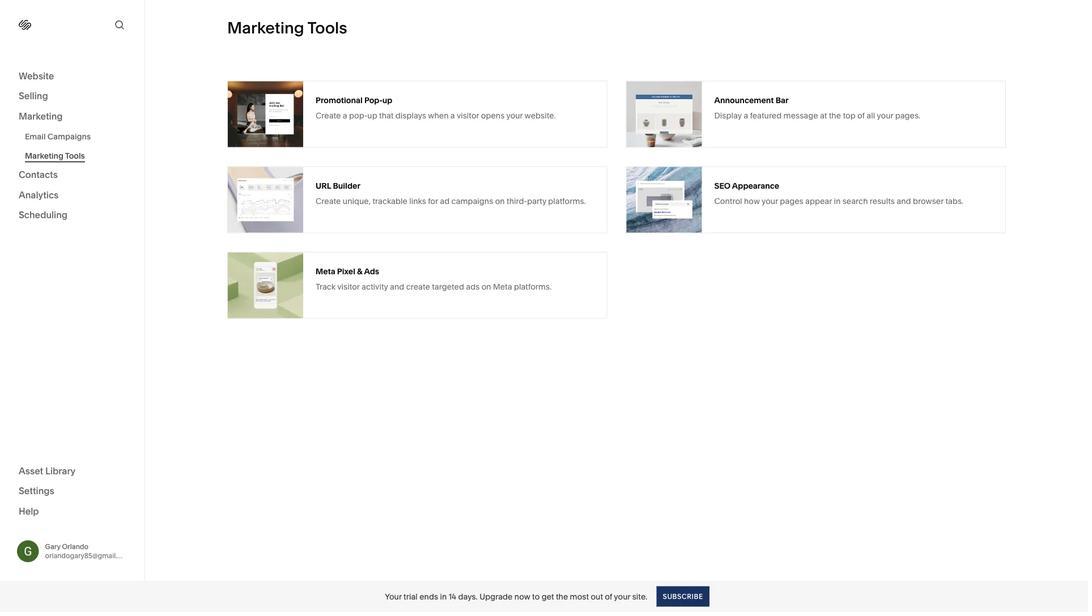 Task type: describe. For each thing, give the bounding box(es) containing it.
14
[[449, 592, 456, 602]]

create inside url builder create unique, trackable links for ad campaigns on third-party platforms.
[[316, 196, 341, 206]]

out
[[591, 592, 603, 602]]

2 vertical spatial marketing
[[25, 151, 63, 160]]

appearance
[[733, 181, 780, 191]]

1 vertical spatial of
[[605, 592, 613, 602]]

0 vertical spatial up
[[383, 95, 393, 105]]

marketing tools link
[[25, 146, 132, 165]]

announcement
[[715, 95, 774, 105]]

0 vertical spatial marketing
[[227, 18, 304, 37]]

days.
[[458, 592, 478, 602]]

email campaigns link
[[25, 127, 132, 146]]

visitor inside meta pixel & ads track visitor activity and create targeted ads on meta platforms.
[[337, 282, 360, 291]]

pages
[[780, 196, 804, 206]]

pages.
[[896, 111, 921, 120]]

create
[[406, 282, 430, 291]]

create inside promotional pop-up create a pop-up that displays when a visitor opens your website.
[[316, 111, 341, 120]]

most
[[570, 592, 589, 602]]

0 vertical spatial marketing tools
[[227, 18, 347, 37]]

&
[[357, 267, 363, 276]]

site.
[[633, 592, 648, 602]]

pop-
[[365, 95, 383, 105]]

1 vertical spatial marketing
[[19, 111, 63, 122]]

of inside announcement bar display a featured message at the top of all your pages.
[[858, 111, 865, 120]]

your inside announcement bar display a featured message at the top of all your pages.
[[877, 111, 894, 120]]

asset
[[19, 466, 43, 477]]

targeted
[[432, 282, 464, 291]]

0 horizontal spatial in
[[440, 592, 447, 602]]

subscribe
[[663, 593, 704, 601]]

0 horizontal spatial meta
[[316, 267, 336, 276]]

on inside meta pixel & ads track visitor activity and create targeted ads on meta platforms.
[[482, 282, 491, 291]]

your left site.
[[614, 592, 631, 602]]

1 vertical spatial up
[[368, 111, 377, 120]]

asset library link
[[19, 465, 126, 478]]

meta pixel & ads track visitor activity and create targeted ads on meta platforms.
[[316, 267, 552, 291]]

url
[[316, 181, 331, 191]]

trackable
[[373, 196, 408, 206]]

scheduling
[[19, 210, 68, 221]]

orlando
[[62, 543, 88, 551]]

website link
[[19, 70, 126, 83]]

email
[[25, 132, 46, 141]]

third-
[[507, 196, 527, 206]]

results
[[870, 196, 895, 206]]

control
[[715, 196, 743, 206]]

announcement bar display a featured message at the top of all your pages.
[[715, 95, 921, 120]]

activity
[[362, 282, 388, 291]]

in inside seo appearance control how your pages appear in search results and browser tabs.
[[834, 196, 841, 206]]

pop-
[[349, 111, 368, 120]]

url builder create unique, trackable links for ad campaigns on third-party platforms.
[[316, 181, 586, 206]]

bar
[[776, 95, 789, 105]]

subscribe button
[[657, 587, 710, 607]]

ads
[[466, 282, 480, 291]]

your inside seo appearance control how your pages appear in search results and browser tabs.
[[762, 196, 779, 206]]

featured
[[750, 111, 782, 120]]

unique,
[[343, 196, 371, 206]]

selling link
[[19, 90, 126, 103]]

and inside seo appearance control how your pages appear in search results and browser tabs.
[[897, 196, 912, 206]]

library
[[45, 466, 76, 477]]

contacts link
[[19, 169, 126, 182]]

your
[[385, 592, 402, 602]]

help link
[[19, 505, 39, 518]]

campaigns
[[452, 196, 494, 206]]

track
[[316, 282, 336, 291]]



Task type: vqa. For each thing, say whether or not it's contained in the screenshot.
MARKETING TOOLS to the bottom
yes



Task type: locate. For each thing, give the bounding box(es) containing it.
on inside url builder create unique, trackable links for ad campaigns on third-party platforms.
[[495, 196, 505, 206]]

1 vertical spatial tools
[[65, 151, 85, 160]]

contacts
[[19, 169, 58, 180]]

1 horizontal spatial a
[[451, 111, 455, 120]]

display
[[715, 111, 742, 120]]

on left third- at the top
[[495, 196, 505, 206]]

and inside meta pixel & ads track visitor activity and create targeted ads on meta platforms.
[[390, 282, 404, 291]]

up
[[383, 95, 393, 105], [368, 111, 377, 120]]

visitor down pixel
[[337, 282, 360, 291]]

top
[[843, 111, 856, 120]]

campaigns
[[48, 132, 91, 141]]

help
[[19, 506, 39, 517]]

1 vertical spatial meta
[[493, 282, 512, 291]]

displays
[[396, 111, 427, 120]]

search
[[843, 196, 868, 206]]

how
[[744, 196, 760, 206]]

2 create from the top
[[316, 196, 341, 206]]

website
[[19, 70, 54, 81]]

scheduling link
[[19, 209, 126, 222]]

tools
[[308, 18, 347, 37], [65, 151, 85, 160]]

3 a from the left
[[744, 111, 749, 120]]

a
[[343, 111, 347, 120], [451, 111, 455, 120], [744, 111, 749, 120]]

to
[[533, 592, 540, 602]]

and right results
[[897, 196, 912, 206]]

marketing tools
[[227, 18, 347, 37], [25, 151, 85, 160]]

0 horizontal spatial and
[[390, 282, 404, 291]]

0 vertical spatial on
[[495, 196, 505, 206]]

1 vertical spatial in
[[440, 592, 447, 602]]

1 vertical spatial and
[[390, 282, 404, 291]]

links
[[410, 196, 426, 206]]

1 horizontal spatial tools
[[308, 18, 347, 37]]

create down url
[[316, 196, 341, 206]]

1 horizontal spatial of
[[858, 111, 865, 120]]

0 vertical spatial and
[[897, 196, 912, 206]]

analytics
[[19, 189, 59, 200]]

0 vertical spatial create
[[316, 111, 341, 120]]

when
[[428, 111, 449, 120]]

the right 'at'
[[829, 111, 842, 120]]

0 horizontal spatial the
[[556, 592, 568, 602]]

appear
[[806, 196, 832, 206]]

1 horizontal spatial on
[[495, 196, 505, 206]]

selling
[[19, 90, 48, 102]]

in left "search"
[[834, 196, 841, 206]]

your right how
[[762, 196, 779, 206]]

visitor left opens
[[457, 111, 479, 120]]

1 vertical spatial on
[[482, 282, 491, 291]]

1 horizontal spatial and
[[897, 196, 912, 206]]

0 horizontal spatial tools
[[65, 151, 85, 160]]

1 horizontal spatial the
[[829, 111, 842, 120]]

in
[[834, 196, 841, 206], [440, 592, 447, 602]]

0 vertical spatial meta
[[316, 267, 336, 276]]

email campaigns
[[25, 132, 91, 141]]

tabs.
[[946, 196, 964, 206]]

that
[[379, 111, 394, 120]]

platforms.
[[549, 196, 586, 206], [514, 282, 552, 291]]

the
[[829, 111, 842, 120], [556, 592, 568, 602]]

marketing
[[227, 18, 304, 37], [19, 111, 63, 122], [25, 151, 63, 160]]

the inside announcement bar display a featured message at the top of all your pages.
[[829, 111, 842, 120]]

1 vertical spatial create
[[316, 196, 341, 206]]

up left that
[[368, 111, 377, 120]]

message
[[784, 111, 819, 120]]

1 horizontal spatial up
[[383, 95, 393, 105]]

trial
[[404, 592, 418, 602]]

analytics link
[[19, 189, 126, 202]]

your right opens
[[507, 111, 523, 120]]

create down promotional on the left top
[[316, 111, 341, 120]]

party
[[527, 196, 547, 206]]

your inside promotional pop-up create a pop-up that displays when a visitor opens your website.
[[507, 111, 523, 120]]

0 horizontal spatial marketing tools
[[25, 151, 85, 160]]

now
[[515, 592, 531, 602]]

a inside announcement bar display a featured message at the top of all your pages.
[[744, 111, 749, 120]]

ad
[[440, 196, 450, 206]]

0 horizontal spatial up
[[368, 111, 377, 120]]

0 horizontal spatial of
[[605, 592, 613, 602]]

website.
[[525, 111, 556, 120]]

orlandogary85@gmail.com
[[45, 552, 132, 560]]

opens
[[481, 111, 505, 120]]

up up that
[[383, 95, 393, 105]]

the right get
[[556, 592, 568, 602]]

platforms. inside url builder create unique, trackable links for ad campaigns on third-party platforms.
[[549, 196, 586, 206]]

1 horizontal spatial marketing tools
[[227, 18, 347, 37]]

on right ads
[[482, 282, 491, 291]]

asset library
[[19, 466, 76, 477]]

platforms. inside meta pixel & ads track visitor activity and create targeted ads on meta platforms.
[[514, 282, 552, 291]]

visitor inside promotional pop-up create a pop-up that displays when a visitor opens your website.
[[457, 111, 479, 120]]

0 horizontal spatial on
[[482, 282, 491, 291]]

of left all
[[858, 111, 865, 120]]

gary orlando orlandogary85@gmail.com
[[45, 543, 132, 560]]

0 vertical spatial the
[[829, 111, 842, 120]]

1 vertical spatial platforms.
[[514, 282, 552, 291]]

meta up track
[[316, 267, 336, 276]]

0 vertical spatial in
[[834, 196, 841, 206]]

browser
[[913, 196, 944, 206]]

1 vertical spatial the
[[556, 592, 568, 602]]

at
[[820, 111, 828, 120]]

0 vertical spatial of
[[858, 111, 865, 120]]

0 horizontal spatial visitor
[[337, 282, 360, 291]]

marketing link
[[19, 110, 126, 123]]

all
[[867, 111, 876, 120]]

in left 14
[[440, 592, 447, 602]]

your trial ends in 14 days. upgrade now to get the most out of your site.
[[385, 592, 648, 602]]

meta right ads
[[493, 282, 512, 291]]

2 horizontal spatial a
[[744, 111, 749, 120]]

settings
[[19, 486, 54, 497]]

promotional pop-up create a pop-up that displays when a visitor opens your website.
[[316, 95, 556, 120]]

of right out
[[605, 592, 613, 602]]

meta
[[316, 267, 336, 276], [493, 282, 512, 291]]

seo appearance control how your pages appear in search results and browser tabs.
[[715, 181, 964, 206]]

of
[[858, 111, 865, 120], [605, 592, 613, 602]]

1 horizontal spatial meta
[[493, 282, 512, 291]]

ends
[[420, 592, 438, 602]]

0 vertical spatial platforms.
[[549, 196, 586, 206]]

upgrade
[[480, 592, 513, 602]]

a right when
[[451, 111, 455, 120]]

promotional
[[316, 95, 363, 105]]

ads
[[364, 267, 379, 276]]

settings link
[[19, 485, 126, 498]]

0 vertical spatial visitor
[[457, 111, 479, 120]]

1 horizontal spatial visitor
[[457, 111, 479, 120]]

and
[[897, 196, 912, 206], [390, 282, 404, 291]]

2 a from the left
[[451, 111, 455, 120]]

builder
[[333, 181, 361, 191]]

pixel
[[337, 267, 356, 276]]

and left create
[[390, 282, 404, 291]]

a left pop- at top
[[343, 111, 347, 120]]

1 vertical spatial marketing tools
[[25, 151, 85, 160]]

0 horizontal spatial a
[[343, 111, 347, 120]]

for
[[428, 196, 438, 206]]

your
[[507, 111, 523, 120], [877, 111, 894, 120], [762, 196, 779, 206], [614, 592, 631, 602]]

1 vertical spatial visitor
[[337, 282, 360, 291]]

1 horizontal spatial in
[[834, 196, 841, 206]]

a down announcement
[[744, 111, 749, 120]]

0 vertical spatial tools
[[308, 18, 347, 37]]

your right all
[[877, 111, 894, 120]]

seo
[[715, 181, 731, 191]]

get
[[542, 592, 554, 602]]

1 a from the left
[[343, 111, 347, 120]]

gary
[[45, 543, 60, 551]]

1 create from the top
[[316, 111, 341, 120]]



